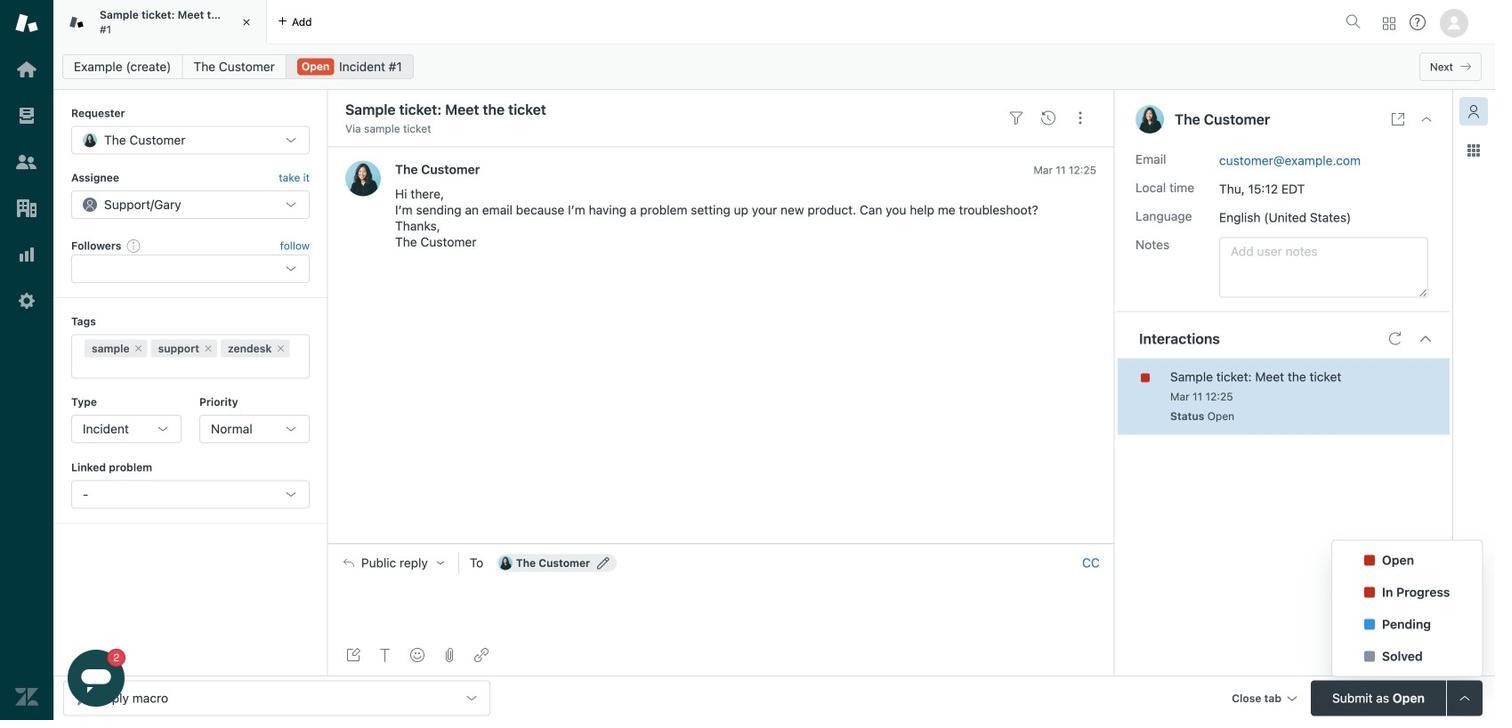 Task type: locate. For each thing, give the bounding box(es) containing it.
0 horizontal spatial mar 11 12:25 text field
[[1034, 164, 1097, 176]]

1 horizontal spatial remove image
[[203, 343, 214, 354]]

1 horizontal spatial mar 11 12:25 text field
[[1170, 390, 1233, 403]]

customers image
[[15, 150, 38, 174]]

zendesk products image
[[1383, 17, 1396, 30]]

apps image
[[1467, 143, 1481, 158]]

secondary element
[[53, 49, 1495, 85]]

1 vertical spatial close image
[[1420, 112, 1434, 126]]

Subject field
[[342, 99, 997, 120]]

get help image
[[1410, 14, 1426, 30]]

2 remove image from the left
[[203, 343, 214, 354]]

customer context image
[[1467, 104, 1481, 118]]

2 horizontal spatial remove image
[[275, 343, 286, 354]]

Add user notes text field
[[1219, 237, 1429, 298]]

displays possible ticket submission types image
[[1458, 691, 1472, 705]]

get started image
[[15, 58, 38, 81]]

0 vertical spatial close image
[[238, 13, 255, 31]]

tabs tab list
[[53, 0, 1339, 45]]

remove image
[[133, 343, 144, 354], [203, 343, 214, 354], [275, 343, 286, 354]]

0 horizontal spatial remove image
[[133, 343, 144, 354]]

close image
[[238, 13, 255, 31], [1420, 112, 1434, 126]]

add link (cmd k) image
[[474, 648, 489, 662]]

add attachment image
[[442, 648, 457, 662]]

0 horizontal spatial close image
[[238, 13, 255, 31]]

draft mode image
[[346, 648, 360, 662]]

3 remove image from the left
[[275, 343, 286, 354]]

Mar 11 12:25 text field
[[1034, 164, 1097, 176], [1170, 390, 1233, 403]]

hide composer image
[[714, 536, 728, 550]]

avatar image
[[345, 161, 381, 196]]

0 vertical spatial mar 11 12:25 text field
[[1034, 164, 1097, 176]]

info on adding followers image
[[127, 239, 141, 253]]

tab
[[53, 0, 267, 45]]

zendesk image
[[15, 685, 38, 709]]

insert emojis image
[[410, 648, 425, 662]]



Task type: vqa. For each thing, say whether or not it's contained in the screenshot.
field
no



Task type: describe. For each thing, give the bounding box(es) containing it.
view more details image
[[1391, 112, 1405, 126]]

format text image
[[378, 648, 393, 662]]

admin image
[[15, 289, 38, 312]]

ticket actions image
[[1073, 111, 1088, 125]]

zendesk support image
[[15, 12, 38, 35]]

user image
[[1136, 105, 1164, 134]]

1 vertical spatial mar 11 12:25 text field
[[1170, 390, 1233, 403]]

1 remove image from the left
[[133, 343, 144, 354]]

edit user image
[[597, 557, 610, 569]]

customer@example.com image
[[498, 556, 512, 570]]

events image
[[1041, 111, 1056, 125]]

filter image
[[1009, 111, 1024, 125]]

organizations image
[[15, 197, 38, 220]]

views image
[[15, 104, 38, 127]]

main element
[[0, 0, 53, 720]]

close image inside tabs tab list
[[238, 13, 255, 31]]

reporting image
[[15, 243, 38, 266]]

1 horizontal spatial close image
[[1420, 112, 1434, 126]]



